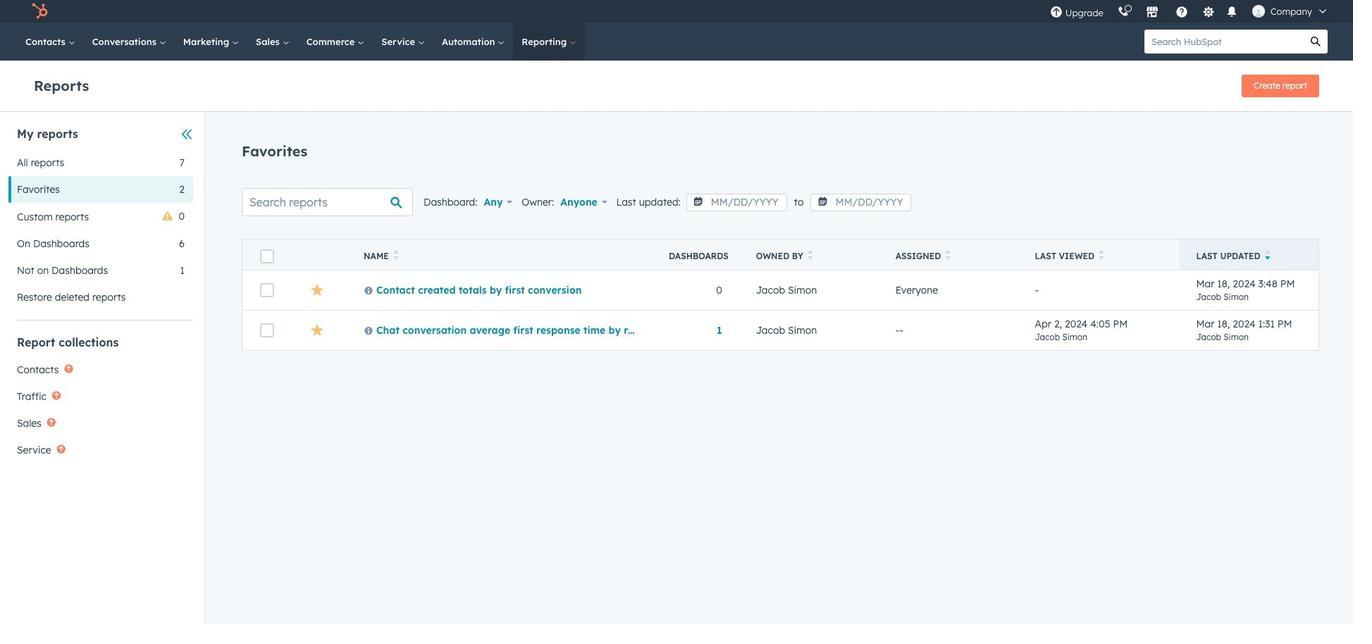 Task type: describe. For each thing, give the bounding box(es) containing it.
1 press to sort. element from the left
[[393, 250, 399, 262]]

marketplaces image
[[1146, 6, 1159, 19]]

Search HubSpot search field
[[1145, 30, 1305, 54]]

2 press to sort. image from the left
[[1100, 250, 1105, 260]]

MM/DD/YYYY text field
[[811, 194, 912, 212]]



Task type: vqa. For each thing, say whether or not it's contained in the screenshot.
Line inside the RELATIONSHIP STATUS SINGLE-LINE TEXT
no



Task type: locate. For each thing, give the bounding box(es) containing it.
4 press to sort. element from the left
[[1100, 250, 1105, 262]]

banner
[[34, 71, 1320, 97]]

press to sort. image
[[393, 250, 399, 260], [946, 250, 951, 260]]

press to sort. image
[[808, 250, 813, 260], [1100, 250, 1105, 260]]

menu
[[1044, 0, 1337, 23]]

descending sort. press to sort ascending. element
[[1266, 250, 1271, 262]]

1 horizontal spatial press to sort. image
[[1100, 250, 1105, 260]]

2 press to sort. element from the left
[[808, 250, 813, 262]]

0 horizontal spatial press to sort. image
[[808, 250, 813, 260]]

1 press to sort. image from the left
[[808, 250, 813, 260]]

0 horizontal spatial press to sort. image
[[393, 250, 399, 260]]

1 horizontal spatial press to sort. image
[[946, 250, 951, 260]]

press to sort. element
[[393, 250, 399, 262], [808, 250, 813, 262], [946, 250, 951, 262], [1100, 250, 1105, 262]]

jacob simon image
[[1253, 5, 1266, 18]]

2 press to sort. image from the left
[[946, 250, 951, 260]]

MM/DD/YYYY text field
[[687, 194, 788, 212]]

report collections element
[[8, 335, 193, 464]]

descending sort. press to sort ascending. image
[[1266, 250, 1271, 260]]

1 press to sort. image from the left
[[393, 250, 399, 260]]

report filters element
[[8, 126, 193, 311]]

3 press to sort. element from the left
[[946, 250, 951, 262]]

Search reports search field
[[242, 188, 413, 216]]



